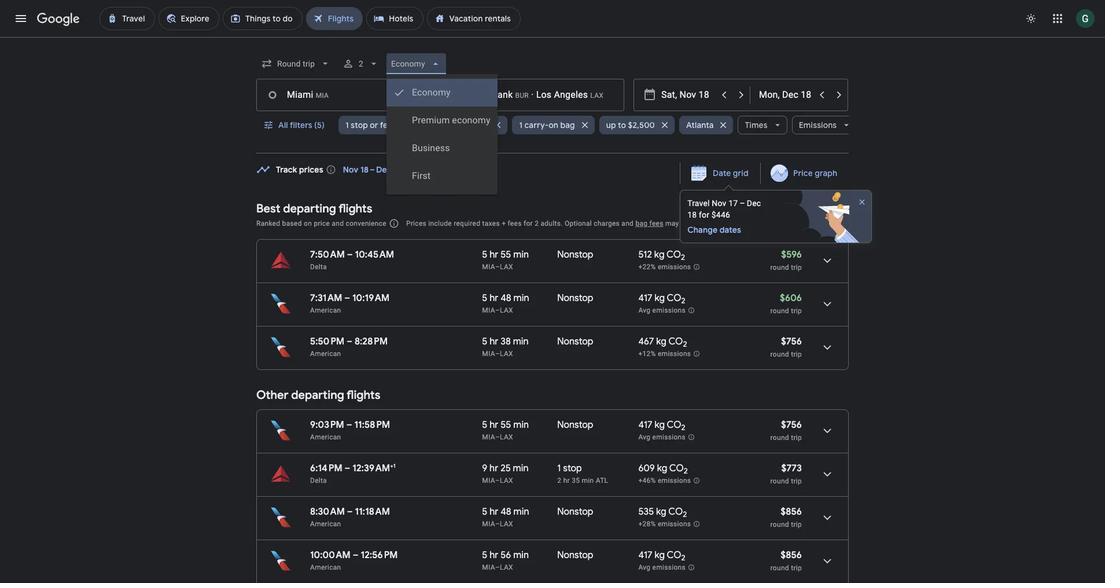 Task type: describe. For each thing, give the bounding box(es) containing it.
leaves miami international airport at 7:50 am on saturday, november 18 and arrives at los angeles international airport at 10:45 am on saturday, november 18. element
[[310, 249, 394, 261]]

date grid
[[713, 168, 749, 178]]

+22% emissions
[[639, 263, 692, 271]]

other departing flights
[[257, 388, 381, 402]]

change dates button
[[688, 224, 767, 236]]

18 for nov 17 – dec 18
[[688, 210, 697, 219]]

round for 11:18 am
[[771, 521, 790, 529]]

Arrival time: 11:58 PM. text field
[[355, 419, 390, 431]]

$856 round trip for 535
[[771, 506, 803, 529]]

atl
[[596, 477, 609, 485]]

Departure time: 8:30 AM. text field
[[310, 506, 345, 518]]

total duration 5 hr 38 min. element
[[483, 336, 558, 349]]

on for carry-
[[549, 120, 559, 130]]

55 for 25
[[501, 419, 512, 431]]

856 US dollars text field
[[781, 506, 803, 518]]

none text field inside search box
[[443, 79, 625, 111]]

nonstop flight. element for 11:58 pm
[[558, 419, 594, 433]]

mia for 12:56 pm
[[483, 563, 496, 572]]

5 hr 55 min mia – lax for 48
[[483, 249, 529, 271]]

mia inside 9 hr 25 min mia – lax
[[483, 477, 496, 485]]

5:50 pm – 8:28 pm american
[[310, 336, 388, 358]]

Arrival time: 8:28 PM. text field
[[355, 336, 388, 347]]

512
[[639, 249, 653, 261]]

american for 9:03 pm
[[310, 433, 341, 441]]

– down 'taxes'
[[496, 263, 500, 271]]

2 button
[[338, 50, 385, 78]]

min for 11:58 pm
[[514, 419, 529, 431]]

trip for 11:58 pm
[[792, 434, 803, 442]]

Departure time: 10:00 AM. text field
[[310, 550, 351, 561]]

(5)
[[314, 120, 325, 130]]

to
[[618, 120, 627, 130]]

– inside 9:03 pm – 11:58 pm american
[[347, 419, 352, 431]]

1 and from the left
[[332, 219, 344, 228]]

flight details. leaves miami international airport at 10:00 am on saturday, november 18 and arrives at los angeles international airport at 12:56 pm on saturday, november 18. image
[[814, 547, 842, 575]]

·
[[532, 89, 534, 100]]

6:14 pm – 12:39 am + 1
[[310, 462, 396, 474]]

atlanta
[[687, 120, 714, 130]]

856 US dollars text field
[[781, 550, 803, 561]]

departing for best
[[283, 202, 336, 216]]

leaves miami international airport at 9:03 pm on saturday, november 18 and arrives at los angeles international airport at 11:58 pm on saturday, november 18. element
[[310, 419, 390, 431]]

8:30 am
[[310, 506, 345, 518]]

hr for 8:28 pm
[[490, 336, 499, 347]]

burbank
[[478, 89, 513, 100]]

12:39 am
[[353, 463, 390, 474]]

+ inside 6:14 pm – 12:39 am + 1
[[390, 462, 394, 470]]

sort
[[801, 218, 817, 228]]

0 horizontal spatial for
[[524, 219, 533, 228]]

grid
[[734, 168, 749, 178]]

48 for 11:18 am
[[501, 506, 512, 518]]

filters
[[290, 120, 312, 130]]

hr for 11:58 pm
[[490, 419, 499, 431]]

on for based
[[304, 219, 312, 228]]

up to $2,500
[[607, 120, 655, 130]]

trip for 10:45 am
[[792, 263, 803, 272]]

required
[[454, 219, 481, 228]]

$596 round trip
[[771, 249, 803, 272]]

flights for best departing flights
[[339, 202, 373, 216]]

leaves miami international airport at 5:50 pm on saturday, november 18 and arrives at los angeles international airport at 8:28 pm on saturday, november 18. element
[[310, 336, 388, 347]]

3 option from the top
[[387, 134, 498, 162]]

7:50 am – 10:45 am delta
[[310, 249, 394, 271]]

up to $2,500 button
[[600, 111, 675, 139]]

417 kg co 2 for $856
[[639, 550, 686, 563]]

417 kg co 2 for $756
[[639, 419, 686, 433]]

– up 5 hr 56 min mia – lax
[[496, 520, 500, 528]]

none search field containing burbank
[[257, 50, 857, 195]]

5 for 11:58 pm
[[483, 419, 488, 431]]

Departure time: 5:50 PM. text field
[[310, 336, 345, 347]]

$596
[[782, 249, 803, 261]]

Departure time: 7:50 AM. text field
[[310, 249, 345, 261]]

emissions for 8:28 pm
[[658, 350, 692, 358]]

kg for 12:56 pm
[[655, 550, 665, 561]]

passenger assistance button
[[702, 219, 774, 228]]

417 for 5 hr 56 min
[[639, 550, 653, 561]]

+46% emissions
[[639, 477, 692, 485]]

Return text field
[[760, 79, 813, 111]]

total duration 5 hr 55 min. element for 25
[[483, 419, 558, 433]]

other
[[257, 388, 289, 402]]

+28% emissions
[[639, 520, 692, 528]]

35
[[572, 477, 580, 485]]

times
[[745, 120, 768, 130]]

track
[[276, 164, 297, 175]]

may
[[666, 219, 680, 228]]

optional
[[565, 219, 592, 228]]

7:50 am
[[310, 249, 345, 261]]

417 kg co 2 for $606
[[639, 292, 686, 306]]

flight details. leaves miami international airport at 8:30 am on saturday, november 18 and arrives at los angeles international airport at 11:18 am on saturday, november 18. image
[[814, 504, 842, 532]]

emissions for 10:19 am
[[653, 306, 686, 315]]

flight details. leaves miami international airport at 7:31 am on saturday, november 18 and arrives at los angeles international airport at 10:19 am on saturday, november 18. image
[[814, 290, 842, 318]]

756 US dollars text field
[[782, 336, 803, 347]]

$856 for 417
[[781, 550, 803, 561]]

1 for 1 stop 2 hr 35 min atl
[[558, 463, 561, 474]]

total duration 5 hr 48 min. element for 417
[[483, 292, 558, 306]]

hr for 11:18 am
[[490, 506, 499, 518]]

11:58 pm
[[355, 419, 390, 431]]

nonstop for 10:45 am
[[558, 249, 594, 261]]

nonstop for 12:56 pm
[[558, 550, 594, 561]]

– up 5 hr 38 min mia – lax
[[496, 306, 500, 314]]

nonstop for 10:19 am
[[558, 292, 594, 304]]

min inside 1 stop 2 hr 35 min atl
[[582, 477, 594, 485]]

flight details. leaves miami international airport at 9:03 pm on saturday, november 18 and arrives at los angeles international airport at 11:58 pm on saturday, november 18. image
[[814, 417, 842, 445]]

535 kg co 2
[[639, 506, 688, 520]]

+28%
[[639, 520, 656, 528]]

leaves miami international airport at 10:00 am on saturday, november 18 and arrives at los angeles international airport at 12:56 pm on saturday, november 18. element
[[310, 550, 398, 561]]

bag inside main content
[[636, 219, 648, 228]]

– inside 7:31 am – 10:19 am american
[[345, 292, 350, 304]]

trip for 8:28 pm
[[792, 350, 803, 358]]

18 for nov 18 – dec 18
[[394, 164, 402, 175]]

hr inside 1 stop 2 hr 35 min atl
[[564, 477, 570, 485]]

track prices
[[276, 164, 324, 175]]

change
[[688, 225, 718, 235]]

emissions button
[[793, 111, 857, 139]]

7:31 am – 10:19 am american
[[310, 292, 390, 314]]

main menu image
[[14, 12, 28, 25]]

emissions for 11:58 pm
[[653, 433, 686, 441]]

co for 10:45 am
[[667, 249, 682, 261]]

$773
[[782, 463, 803, 474]]

include
[[429, 219, 452, 228]]

$446
[[712, 210, 731, 219]]

trip for 11:18 am
[[792, 521, 803, 529]]

for inside for $446 change dates
[[699, 210, 710, 219]]

emissions for 12:56 pm
[[653, 564, 686, 572]]

1 stop or fewer
[[346, 120, 403, 130]]

9 hr 25 min mia – lax
[[483, 463, 529, 485]]

1 for 1 carry-on bag
[[520, 120, 523, 130]]

2 for 11:18 am
[[683, 510, 688, 520]]

avg for 5 hr 55 min
[[639, 433, 651, 441]]

606 US dollars text field
[[781, 292, 803, 304]]

min for 10:19 am
[[514, 292, 530, 304]]

2 for 12:39 am
[[684, 466, 688, 476]]

9:03 pm
[[310, 419, 344, 431]]

1 carry-on bag button
[[513, 111, 595, 139]]

stop for 2
[[564, 463, 582, 474]]

delta inside the 7:50 am – 10:45 am delta
[[310, 263, 327, 271]]

nonstop for 11:18 am
[[558, 506, 594, 518]]

0 vertical spatial +
[[502, 219, 506, 228]]

nov 18 – dec 18
[[343, 164, 402, 175]]

leaves miami international airport at 7:31 am on saturday, november 18 and arrives at los angeles international airport at 10:19 am on saturday, november 18. element
[[310, 292, 390, 304]]

los
[[537, 89, 552, 100]]

or
[[370, 120, 378, 130]]

avg for 5 hr 56 min
[[639, 564, 651, 572]]

trip inside $773 round trip
[[792, 477, 803, 485]]

2 inside 1 stop 2 hr 35 min atl
[[558, 477, 562, 485]]

all filters (5) button
[[257, 111, 334, 139]]

Departure time: 9:03 PM. text field
[[310, 419, 344, 431]]

price
[[314, 219, 330, 228]]

1 stop 2 hr 35 min atl
[[558, 463, 609, 485]]

$756 round trip for 417
[[771, 419, 803, 442]]

– inside 10:00 am – 12:56 pm american
[[353, 550, 359, 561]]

bag fees button
[[636, 219, 664, 228]]

assistance
[[739, 219, 774, 228]]

lax for 11:18 am
[[500, 520, 514, 528]]

taxes
[[483, 219, 500, 228]]

lax for 12:56 pm
[[500, 563, 514, 572]]

trip for 10:19 am
[[792, 307, 803, 315]]

prices include required taxes + fees for 2 adults. optional charges and bag fees may apply. passenger assistance
[[406, 219, 774, 228]]

10:00 am
[[310, 550, 351, 561]]

2 option from the top
[[387, 107, 498, 134]]

departing for other
[[291, 388, 344, 402]]

nonstop flight. element for 12:56 pm
[[558, 550, 594, 563]]

passenger
[[702, 219, 737, 228]]

trip for 12:56 pm
[[792, 564, 803, 572]]

hr for 12:56 pm
[[490, 550, 499, 561]]

$606 round trip
[[771, 292, 803, 315]]

all
[[279, 120, 288, 130]]

exclude: spirit button
[[427, 111, 508, 139]]

nonstop flight. element for 8:28 pm
[[558, 336, 594, 349]]

spirit
[[468, 120, 488, 130]]

2 inside popup button
[[359, 59, 364, 68]]

min for 12:56 pm
[[514, 550, 529, 561]]

$773 round trip
[[771, 463, 803, 485]]

for $446 change dates
[[688, 210, 742, 235]]

angeles
[[554, 89, 588, 100]]

417 for 5 hr 55 min
[[639, 419, 653, 431]]

2 and from the left
[[622, 219, 634, 228]]

Arrival time: 10:19 AM. text field
[[353, 292, 390, 304]]

round for 12:56 pm
[[771, 564, 790, 572]]

10:00 am – 12:56 pm american
[[310, 550, 398, 572]]

4 option from the top
[[387, 162, 498, 190]]

round for 11:58 pm
[[771, 434, 790, 442]]

+12% emissions
[[639, 350, 692, 358]]

kg for 10:19 am
[[655, 292, 665, 304]]

1 stop or fewer button
[[339, 111, 422, 139]]

11:18 am
[[355, 506, 390, 518]]

535
[[639, 506, 654, 518]]

5 for 11:18 am
[[483, 506, 488, 518]]

nov for 17 – dec
[[712, 199, 727, 208]]

flight details. leaves miami international airport at 6:14 pm on saturday, november 18 and arrives at los angeles international airport at 12:39 am on sunday, november 19. image
[[814, 460, 842, 488]]

Arrival time: 12:56 PM. text field
[[361, 550, 398, 561]]

swap origin and destination. image
[[434, 88, 448, 102]]

773 US dollars text field
[[782, 463, 803, 474]]

select your preferred seating class. list box
[[387, 74, 498, 195]]



Task type: locate. For each thing, give the bounding box(es) containing it.
7 mia from the top
[[483, 563, 496, 572]]

1 fees from the left
[[508, 219, 522, 228]]

stop for or
[[351, 120, 368, 130]]

round down $596 text box
[[771, 263, 790, 272]]

1 total duration 5 hr 48 min. element from the top
[[483, 292, 558, 306]]

co for 11:58 pm
[[667, 419, 682, 431]]

by:
[[819, 218, 831, 228]]

1 left carry-
[[520, 120, 523, 130]]

0 vertical spatial total duration 5 hr 55 min. element
[[483, 249, 558, 262]]

kg up "+12% emissions"
[[657, 336, 667, 347]]

– inside 9 hr 25 min mia – lax
[[496, 477, 500, 485]]

0 horizontal spatial bag
[[561, 120, 575, 130]]

1
[[346, 120, 349, 130], [520, 120, 523, 130], [394, 462, 396, 470], [558, 463, 561, 474]]

2 for 8:28 pm
[[683, 339, 688, 349]]

kg inside 535 kg co 2
[[657, 506, 667, 518]]

nov for 18 – dec
[[343, 164, 359, 175]]

1 $756 from the top
[[782, 336, 803, 347]]

total duration 5 hr 55 min. element up total duration 9 hr 25 min. element at the bottom
[[483, 419, 558, 433]]

nov right learn more about tracked prices image
[[343, 164, 359, 175]]

1 vertical spatial 18
[[688, 210, 697, 219]]

total duration 5 hr 48 min. element
[[483, 292, 558, 306], [483, 506, 558, 519]]

1 55 from the top
[[501, 249, 512, 261]]

· los angeles
[[529, 89, 588, 100]]

for left adults.
[[524, 219, 533, 228]]

512 kg co 2
[[639, 249, 686, 262]]

flight details. leaves miami international airport at 5:50 pm on saturday, november 18 and arrives at los angeles international airport at 8:28 pm on saturday, november 18. image
[[814, 334, 842, 361]]

american inside 10:00 am – 12:56 pm american
[[310, 563, 341, 572]]

4 5 from the top
[[483, 419, 488, 431]]

1 vertical spatial $756
[[782, 419, 803, 431]]

5 hr 55 min mia – lax
[[483, 249, 529, 271], [483, 419, 529, 441]]

6 round from the top
[[771, 521, 790, 529]]

5 lax from the top
[[500, 477, 514, 485]]

hr up 9 hr 25 min mia – lax
[[490, 419, 499, 431]]

467
[[639, 336, 655, 347]]

avg emissions down +28% emissions
[[639, 564, 686, 572]]

0 vertical spatial 55
[[501, 249, 512, 261]]

417 kg co 2 up the 609 kg co 2
[[639, 419, 686, 433]]

– inside the 7:50 am – 10:45 am delta
[[347, 249, 353, 261]]

emissions down the 609 kg co 2
[[658, 477, 692, 485]]

min for 10:45 am
[[514, 249, 529, 261]]

6 mia from the top
[[483, 520, 496, 528]]

4 round from the top
[[771, 434, 790, 442]]

1 left or
[[346, 120, 349, 130]]

1 vertical spatial total duration 5 hr 48 min. element
[[483, 506, 558, 519]]

dates
[[720, 225, 742, 235]]

round for 10:45 am
[[771, 263, 790, 272]]

departing
[[283, 202, 336, 216], [291, 388, 344, 402]]

8:28 pm
[[355, 336, 388, 347]]

on left price
[[304, 219, 312, 228]]

kg inside '467 kg co 2'
[[657, 336, 667, 347]]

0 vertical spatial nov
[[343, 164, 359, 175]]

avg emissions for $756
[[639, 433, 686, 441]]

2 55 from the top
[[501, 419, 512, 431]]

stop
[[351, 120, 368, 130], [564, 463, 582, 474]]

co inside 535 kg co 2
[[669, 506, 683, 518]]

0 vertical spatial departing
[[283, 202, 336, 216]]

date grid button
[[683, 163, 758, 184]]

price graph
[[794, 168, 838, 178]]

american for 5:50 pm
[[310, 350, 341, 358]]

2 inside 535 kg co 2
[[683, 510, 688, 520]]

and right charges
[[622, 219, 634, 228]]

0 horizontal spatial on
[[304, 219, 312, 228]]

1 trip from the top
[[792, 263, 803, 272]]

3 mia from the top
[[483, 350, 496, 358]]

stop inside popup button
[[351, 120, 368, 130]]

5 american from the top
[[310, 563, 341, 572]]

$756 left 'flight details. leaves miami international airport at 5:50 pm on saturday, november 18 and arrives at los angeles international airport at 8:28 pm on saturday, november 18.' image at the right
[[782, 336, 803, 347]]

2 mia from the top
[[483, 306, 496, 314]]

596 US dollars text field
[[782, 249, 803, 261]]

1 inside popup button
[[346, 120, 349, 130]]

$756 round trip up $773 text box at the bottom
[[771, 419, 803, 442]]

1 5 hr 48 min mia – lax from the top
[[483, 292, 530, 314]]

0 horizontal spatial nov
[[343, 164, 359, 175]]

5 nonstop from the top
[[558, 506, 594, 518]]

option up include
[[387, 162, 498, 190]]

None text field
[[257, 79, 438, 111]]

co for 8:28 pm
[[669, 336, 683, 347]]

– down total duration 5 hr 38 min. element
[[496, 350, 500, 358]]

for down travel
[[699, 210, 710, 219]]

5 trip from the top
[[792, 477, 803, 485]]

Arrival time: 11:18 AM. text field
[[355, 506, 390, 518]]

travel
[[688, 199, 712, 208]]

5 for 12:56 pm
[[483, 550, 488, 561]]

co for 10:19 am
[[667, 292, 682, 304]]

price graph button
[[764, 163, 847, 184]]

co up +46% emissions
[[670, 463, 684, 474]]

3 417 from the top
[[639, 550, 653, 561]]

american down departure time: 7:31 am. "text field"
[[310, 306, 341, 314]]

38
[[501, 336, 511, 347]]

609
[[639, 463, 655, 474]]

0 vertical spatial $756 round trip
[[771, 336, 803, 358]]

hr left 38
[[490, 336, 499, 347]]

min inside 5 hr 38 min mia – lax
[[513, 336, 529, 347]]

lax for 10:45 am
[[500, 263, 514, 271]]

min
[[514, 249, 529, 261], [514, 292, 530, 304], [513, 336, 529, 347], [514, 419, 529, 431], [513, 463, 529, 474], [582, 477, 594, 485], [514, 506, 530, 518], [514, 550, 529, 561]]

1 stop flight. element
[[558, 463, 582, 476]]

1 lax from the top
[[500, 263, 514, 271]]

main content containing best departing flights
[[257, 163, 885, 583]]

leaves miami international airport at 8:30 am on saturday, november 18 and arrives at los angeles international airport at 11:18 am on saturday, november 18. element
[[310, 506, 390, 518]]

0 vertical spatial avg
[[639, 306, 651, 315]]

find the best price region
[[257, 163, 885, 243]]

6 nonstop flight. element from the top
[[558, 550, 594, 563]]

1 horizontal spatial bag
[[636, 219, 648, 228]]

american down the 8:30 am
[[310, 520, 341, 528]]

trip inside $606 round trip
[[792, 307, 803, 315]]

2 total duration 5 hr 55 min. element from the top
[[483, 419, 558, 433]]

kg for 11:58 pm
[[655, 419, 665, 431]]

2 lax from the top
[[500, 306, 514, 314]]

– right 9:03 pm
[[347, 419, 352, 431]]

3 trip from the top
[[792, 350, 803, 358]]

1 horizontal spatial and
[[622, 219, 634, 228]]

0 vertical spatial 417
[[639, 292, 653, 304]]

5 up 5 hr 38 min mia – lax
[[483, 292, 488, 304]]

co down +22% emissions
[[667, 292, 682, 304]]

learn more about ranking image
[[389, 218, 399, 229]]

2 $856 from the top
[[781, 550, 803, 561]]

2 5 hr 48 min mia – lax from the top
[[483, 506, 530, 528]]

total duration 5 hr 55 min. element
[[483, 249, 558, 262], [483, 419, 558, 433]]

learn more about tracked prices image
[[326, 164, 336, 175]]

– down total duration 9 hr 25 min. element at the bottom
[[496, 477, 500, 485]]

3 american from the top
[[310, 433, 341, 441]]

0 horizontal spatial 18
[[394, 164, 402, 175]]

kg inside 512 kg co 2
[[655, 249, 665, 261]]

mia
[[483, 263, 496, 271], [483, 306, 496, 314], [483, 350, 496, 358], [483, 433, 496, 441], [483, 477, 496, 485], [483, 520, 496, 528], [483, 563, 496, 572]]

417 for 5 hr 48 min
[[639, 292, 653, 304]]

hr down 'taxes'
[[490, 249, 499, 261]]

3 nonstop flight. element from the top
[[558, 336, 594, 349]]

round inside $596 round trip
[[771, 263, 790, 272]]

1 $856 round trip from the top
[[771, 506, 803, 529]]

5 5 from the top
[[483, 506, 488, 518]]

1 vertical spatial 48
[[501, 506, 512, 518]]

1 horizontal spatial fees
[[650, 219, 664, 228]]

3 nonstop from the top
[[558, 336, 594, 347]]

2 $756 from the top
[[782, 419, 803, 431]]

$756
[[782, 336, 803, 347], [782, 419, 803, 431]]

1 vertical spatial 417
[[639, 419, 653, 431]]

round down $773
[[771, 477, 790, 485]]

2 $856 round trip from the top
[[771, 550, 803, 572]]

2 vertical spatial 417
[[639, 550, 653, 561]]

co up +28% emissions
[[669, 506, 683, 518]]

2 417 kg co 2 from the top
[[639, 419, 686, 433]]

convenience
[[346, 219, 387, 228]]

bag inside "1 carry-on bag" popup button
[[561, 120, 575, 130]]

best departing flights
[[257, 202, 373, 216]]

7 trip from the top
[[792, 564, 803, 572]]

0 horizontal spatial and
[[332, 219, 344, 228]]

option up the exclude:
[[387, 79, 498, 107]]

delta
[[310, 263, 327, 271], [310, 477, 327, 485]]

main content
[[257, 163, 885, 583]]

$856 for 535
[[781, 506, 803, 518]]

– inside 8:30 am – 11:18 am american
[[347, 506, 353, 518]]

None search field
[[257, 50, 857, 195]]

lax
[[500, 263, 514, 271], [500, 306, 514, 314], [500, 350, 514, 358], [500, 433, 514, 441], [500, 477, 514, 485], [500, 520, 514, 528], [500, 563, 514, 572]]

2 inside 512 kg co 2
[[682, 253, 686, 262]]

1 horizontal spatial stop
[[564, 463, 582, 474]]

0 vertical spatial avg emissions
[[639, 306, 686, 315]]

american down '9:03 pm' text box
[[310, 433, 341, 441]]

$856 left flight details. leaves miami international airport at 8:30 am on saturday, november 18 and arrives at los angeles international airport at 11:18 am on saturday, november 18. image
[[781, 506, 803, 518]]

$856
[[781, 506, 803, 518], [781, 550, 803, 561]]

0 vertical spatial stop
[[351, 120, 368, 130]]

– right 7:50 am
[[347, 249, 353, 261]]

nonstop flight. element for 10:45 am
[[558, 249, 594, 262]]

bag down angeles
[[561, 120, 575, 130]]

2 5 hr 55 min mia – lax from the top
[[483, 419, 529, 441]]

mia inside 5 hr 56 min mia – lax
[[483, 563, 496, 572]]

8:30 am – 11:18 am american
[[310, 506, 390, 528]]

on inside popup button
[[549, 120, 559, 130]]

Departure time: 7:31 AM. text field
[[310, 292, 342, 304]]

on
[[549, 120, 559, 130], [304, 219, 312, 228]]

emissions down 535 kg co 2
[[658, 520, 692, 528]]

1 vertical spatial flights
[[347, 388, 381, 402]]

american down 10:00 am text field
[[310, 563, 341, 572]]

mia down total duration 5 hr 38 min. element
[[483, 350, 496, 358]]

stop inside 1 stop 2 hr 35 min atl
[[564, 463, 582, 474]]

5 hr 48 min mia – lax for 10:19 am
[[483, 292, 530, 314]]

2 5 from the top
[[483, 292, 488, 304]]

emissions down '467 kg co 2'
[[658, 350, 692, 358]]

9:03 pm – 11:58 pm american
[[310, 419, 390, 441]]

1 vertical spatial total duration 5 hr 55 min. element
[[483, 419, 558, 433]]

1 vertical spatial nov
[[712, 199, 727, 208]]

5 hr 48 min mia – lax up 56
[[483, 506, 530, 528]]

4 nonstop flight. element from the top
[[558, 419, 594, 433]]

min inside 5 hr 56 min mia – lax
[[514, 550, 529, 561]]

hr left 35
[[564, 477, 570, 485]]

0 vertical spatial flights
[[339, 202, 373, 216]]

5 round from the top
[[771, 477, 790, 485]]

ranked based on price and convenience
[[257, 219, 387, 228]]

nonstop for 8:28 pm
[[558, 336, 594, 347]]

mia for 8:28 pm
[[483, 350, 496, 358]]

trip down $773 text box at the bottom
[[792, 477, 803, 485]]

3 avg from the top
[[639, 564, 651, 572]]

total duration 9 hr 25 min. element
[[483, 463, 558, 476]]

trip down 756 us dollars text field
[[792, 434, 803, 442]]

1 right 12:39 am
[[394, 462, 396, 470]]

co
[[667, 249, 682, 261], [667, 292, 682, 304], [669, 336, 683, 347], [667, 419, 682, 431], [670, 463, 684, 474], [669, 506, 683, 518], [667, 550, 682, 561]]

emissions
[[658, 263, 692, 271], [653, 306, 686, 315], [658, 350, 692, 358], [653, 433, 686, 441], [658, 477, 692, 485], [658, 520, 692, 528], [653, 564, 686, 572]]

2 nonstop flight. element from the top
[[558, 292, 594, 306]]

kg up the 609 kg co 2
[[655, 419, 665, 431]]

1 vertical spatial bag
[[636, 219, 648, 228]]

–
[[347, 249, 353, 261], [496, 263, 500, 271], [345, 292, 350, 304], [496, 306, 500, 314], [347, 336, 353, 347], [496, 350, 500, 358], [347, 419, 352, 431], [496, 433, 500, 441], [345, 463, 351, 474], [496, 477, 500, 485], [347, 506, 353, 518], [496, 520, 500, 528], [353, 550, 359, 561], [496, 563, 500, 572]]

lax inside 9 hr 25 min mia – lax
[[500, 477, 514, 485]]

1 vertical spatial departing
[[291, 388, 344, 402]]

american inside 9:03 pm – 11:58 pm american
[[310, 433, 341, 441]]

2 for 11:58 pm
[[682, 423, 686, 433]]

0 vertical spatial total duration 5 hr 48 min. element
[[483, 292, 558, 306]]

1 option from the top
[[387, 79, 498, 107]]

7:31 am
[[310, 292, 342, 304]]

round inside $773 round trip
[[771, 477, 790, 485]]

417 down the +22%
[[639, 292, 653, 304]]

prices
[[299, 164, 324, 175]]

5 hr 55 min mia – lax up 25
[[483, 419, 529, 441]]

5 for 10:19 am
[[483, 292, 488, 304]]

5 hr 38 min mia – lax
[[483, 336, 529, 358]]

trip down 606 us dollars text field
[[792, 307, 803, 315]]

2 inside '467 kg co 2'
[[683, 339, 688, 349]]

nov inside the nov 17 – dec 18
[[712, 199, 727, 208]]

18 right 18 – dec at the left
[[394, 164, 402, 175]]

55
[[501, 249, 512, 261], [501, 419, 512, 431]]

5 hr 55 min mia – lax for 25
[[483, 419, 529, 441]]

mia down total duration 5 hr 56 min. element
[[483, 563, 496, 572]]

6 lax from the top
[[500, 520, 514, 528]]

1 round from the top
[[771, 263, 790, 272]]

change appearance image
[[1018, 5, 1046, 32]]

3 avg emissions from the top
[[639, 564, 686, 572]]

american inside 8:30 am – 11:18 am american
[[310, 520, 341, 528]]

25
[[501, 463, 511, 474]]

417 kg co 2
[[639, 292, 686, 306], [639, 419, 686, 433], [639, 550, 686, 563]]

1 417 from the top
[[639, 292, 653, 304]]

fees
[[508, 219, 522, 228], [650, 219, 664, 228]]

4 nonstop from the top
[[558, 419, 594, 431]]

lax for 11:58 pm
[[500, 433, 514, 441]]

– inside 5 hr 56 min mia – lax
[[496, 563, 500, 572]]

hr
[[490, 249, 499, 261], [490, 292, 499, 304], [490, 336, 499, 347], [490, 419, 499, 431], [490, 463, 499, 474], [564, 477, 570, 485], [490, 506, 499, 518], [490, 550, 499, 561]]

1 48 from the top
[[501, 292, 512, 304]]

None field
[[257, 53, 336, 74], [387, 53, 446, 74], [257, 53, 336, 74], [387, 53, 446, 74]]

0 vertical spatial $856 round trip
[[771, 506, 803, 529]]

hr for 10:45 am
[[490, 249, 499, 261]]

4 trip from the top
[[792, 434, 803, 442]]

hr inside 5 hr 56 min mia – lax
[[490, 550, 499, 561]]

1 inside popup button
[[520, 120, 523, 130]]

hr left 56
[[490, 550, 499, 561]]

4 lax from the top
[[500, 433, 514, 441]]

american for 8:30 am
[[310, 520, 341, 528]]

1 total duration 5 hr 55 min. element from the top
[[483, 249, 558, 262]]

0 horizontal spatial fees
[[508, 219, 522, 228]]

1 vertical spatial $856
[[781, 550, 803, 561]]

mia for 11:58 pm
[[483, 433, 496, 441]]

2 fees from the left
[[650, 219, 664, 228]]

1 vertical spatial 55
[[501, 419, 512, 431]]

0 vertical spatial bag
[[561, 120, 575, 130]]

co up "+12% emissions"
[[669, 336, 683, 347]]

1 vertical spatial avg
[[639, 433, 651, 441]]

1 vertical spatial on
[[304, 219, 312, 228]]

avg emissions
[[639, 306, 686, 315], [639, 433, 686, 441], [639, 564, 686, 572]]

2 american from the top
[[310, 350, 341, 358]]

mia down 'taxes'
[[483, 263, 496, 271]]

lax for 10:19 am
[[500, 306, 514, 314]]

1 vertical spatial +
[[390, 462, 394, 470]]

nonstop for 11:58 pm
[[558, 419, 594, 431]]

1 vertical spatial 417 kg co 2
[[639, 419, 686, 433]]

5 nonstop flight. element from the top
[[558, 506, 594, 519]]

min inside 9 hr 25 min mia – lax
[[513, 463, 529, 474]]

None text field
[[443, 79, 625, 111]]

9
[[483, 463, 488, 474]]

18 down travel
[[688, 210, 697, 219]]

0 vertical spatial 48
[[501, 292, 512, 304]]

1 horizontal spatial for
[[699, 210, 710, 219]]

trip down 856 us dollars text box
[[792, 521, 803, 529]]

trip down 856 us dollars text field
[[792, 564, 803, 572]]

2 $756 round trip from the top
[[771, 419, 803, 442]]

2 417 from the top
[[639, 419, 653, 431]]

1 delta from the top
[[310, 263, 327, 271]]

2 inside the 609 kg co 2
[[684, 466, 688, 476]]

1 horizontal spatial on
[[549, 120, 559, 130]]

american for 7:31 am
[[310, 306, 341, 314]]

sort by:
[[801, 218, 831, 228]]

round inside $606 round trip
[[771, 307, 790, 315]]

1 avg from the top
[[639, 306, 651, 315]]

0 vertical spatial 5 hr 55 min mia – lax
[[483, 249, 529, 271]]

co inside the 609 kg co 2
[[670, 463, 684, 474]]

total duration 5 hr 55 min. element down 'taxes'
[[483, 249, 558, 262]]

1 horizontal spatial +
[[502, 219, 506, 228]]

avg emissions for $856
[[639, 564, 686, 572]]

hr down 9 hr 25 min mia – lax
[[490, 506, 499, 518]]

american inside 7:31 am – 10:19 am american
[[310, 306, 341, 314]]

2 vertical spatial avg
[[639, 564, 651, 572]]

1 vertical spatial stop
[[564, 463, 582, 474]]

$856 round trip
[[771, 506, 803, 529], [771, 550, 803, 572]]

+22%
[[639, 263, 656, 271]]

2 delta from the top
[[310, 477, 327, 485]]

Arrival time: 10:45 AM. text field
[[355, 249, 394, 261]]

kg up +46% emissions
[[658, 463, 668, 474]]

layover (1 of 1) is a 2 hr 35 min layover at hartsfield-jackson atlanta international airport in atlanta. element
[[558, 476, 633, 485]]

kg for 10:45 am
[[655, 249, 665, 261]]

graph
[[815, 168, 838, 178]]

0 vertical spatial delta
[[310, 263, 327, 271]]

0 vertical spatial $856
[[781, 506, 803, 518]]

5 inside 5 hr 56 min mia – lax
[[483, 550, 488, 561]]

nonstop flight. element for 11:18 am
[[558, 506, 594, 519]]

2 for 10:19 am
[[682, 296, 686, 306]]

756 US dollars text field
[[782, 419, 803, 431]]

co down +28% emissions
[[667, 550, 682, 561]]

$606
[[781, 292, 803, 304]]

1 5 from the top
[[483, 249, 488, 261]]

total duration 5 hr 55 min. element for 48
[[483, 249, 558, 262]]

Arrival time: 12:39 AM on  Sunday, November 19. text field
[[353, 462, 396, 474]]

– up 9 hr 25 min mia – lax
[[496, 433, 500, 441]]

mia inside 5 hr 38 min mia – lax
[[483, 350, 496, 358]]

total duration 5 hr 48 min. element up total duration 5 hr 38 min. element
[[483, 292, 558, 306]]

4 mia from the top
[[483, 433, 496, 441]]

0 vertical spatial on
[[549, 120, 559, 130]]

– inside 6:14 pm – 12:39 am + 1
[[345, 463, 351, 474]]

417 up 609
[[639, 419, 653, 431]]

delta down 6:14 pm
[[310, 477, 327, 485]]

round
[[771, 263, 790, 272], [771, 307, 790, 315], [771, 350, 790, 358], [771, 434, 790, 442], [771, 477, 790, 485], [771, 521, 790, 529], [771, 564, 790, 572]]

mia down 9
[[483, 477, 496, 485]]

avg emissions for $606
[[639, 306, 686, 315]]

0 vertical spatial 5 hr 48 min mia – lax
[[483, 292, 530, 314]]

total duration 5 hr 56 min. element
[[483, 550, 558, 563]]

6 trip from the top
[[792, 521, 803, 529]]

hr inside 5 hr 38 min mia – lax
[[490, 336, 499, 347]]

option down swap origin and destination. icon
[[387, 107, 498, 134]]

$856 round trip for 417
[[771, 550, 803, 572]]

18 – dec
[[361, 164, 392, 175]]

417 kg co 2 down +22% emissions
[[639, 292, 686, 306]]

5 for 8:28 pm
[[483, 336, 488, 347]]

co for 12:56 pm
[[667, 550, 682, 561]]

6 5 from the top
[[483, 550, 488, 561]]

$756 round trip for 467
[[771, 336, 803, 358]]

12:56 pm
[[361, 550, 398, 561]]

nov
[[343, 164, 359, 175], [712, 199, 727, 208]]

1 vertical spatial $856 round trip
[[771, 550, 803, 572]]

6:14 pm
[[310, 463, 343, 474]]

+ down 11:58 pm
[[390, 462, 394, 470]]

kg inside the 609 kg co 2
[[658, 463, 668, 474]]

trip down $756 text field
[[792, 350, 803, 358]]

min for 8:28 pm
[[513, 336, 529, 347]]

emissions up '467 kg co 2'
[[653, 306, 686, 315]]

3 round from the top
[[771, 350, 790, 358]]

emissions up the 609 kg co 2
[[653, 433, 686, 441]]

1 inside 6:14 pm – 12:39 am + 1
[[394, 462, 396, 470]]

5 hr 56 min mia – lax
[[483, 550, 529, 572]]

2 vertical spatial 417 kg co 2
[[639, 550, 686, 563]]

nonstop flight. element
[[558, 249, 594, 262], [558, 292, 594, 306], [558, 336, 594, 349], [558, 419, 594, 433], [558, 506, 594, 519], [558, 550, 594, 563]]

hr up 5 hr 38 min mia – lax
[[490, 292, 499, 304]]

1 for 1 stop or fewer
[[346, 120, 349, 130]]

1 vertical spatial $756 round trip
[[771, 419, 803, 442]]

1 carry-on bag
[[520, 120, 575, 130]]

1 horizontal spatial nov
[[712, 199, 727, 208]]

loading results progress bar
[[0, 37, 1106, 39]]

1 vertical spatial delta
[[310, 477, 327, 485]]

– inside 5:50 pm – 8:28 pm american
[[347, 336, 353, 347]]

1 417 kg co 2 from the top
[[639, 292, 686, 306]]

1 american from the top
[[310, 306, 341, 314]]

avg for 5 hr 48 min
[[639, 306, 651, 315]]

5 inside 5 hr 38 min mia – lax
[[483, 336, 488, 347]]

emissions down 512 kg co 2
[[658, 263, 692, 271]]

18
[[394, 164, 402, 175], [688, 210, 697, 219]]

round down $606
[[771, 307, 790, 315]]

mia up 5 hr 56 min mia – lax
[[483, 520, 496, 528]]

trip inside $596 round trip
[[792, 263, 803, 272]]

co up +22% emissions
[[667, 249, 682, 261]]

6 nonstop from the top
[[558, 550, 594, 561]]

– inside 5 hr 38 min mia – lax
[[496, 350, 500, 358]]

up
[[607, 120, 616, 130]]

5 for 10:45 am
[[483, 249, 488, 261]]

lax for 8:28 pm
[[500, 350, 514, 358]]

1 vertical spatial avg emissions
[[639, 433, 686, 441]]

mia up 9
[[483, 433, 496, 441]]

fees left may at right top
[[650, 219, 664, 228]]

hr for 10:19 am
[[490, 292, 499, 304]]

1 avg emissions from the top
[[639, 306, 686, 315]]

2 48 from the top
[[501, 506, 512, 518]]

4 american from the top
[[310, 520, 341, 528]]

1 horizontal spatial 18
[[688, 210, 697, 219]]

0 vertical spatial 18
[[394, 164, 402, 175]]

avg emissions up the 609 kg co 2
[[639, 433, 686, 441]]

kg for 11:18 am
[[657, 506, 667, 518]]

american inside 5:50 pm – 8:28 pm american
[[310, 350, 341, 358]]

nonstop flight. element for 10:19 am
[[558, 292, 594, 306]]

2 total duration 5 hr 48 min. element from the top
[[483, 506, 558, 519]]

close image
[[858, 197, 867, 207]]

48 down 9 hr 25 min mia – lax
[[501, 506, 512, 518]]

– left arrival time: 8:28 pm. text field
[[347, 336, 353, 347]]

all filters (5)
[[279, 120, 325, 130]]

hr inside 9 hr 25 min mia – lax
[[490, 463, 499, 474]]

0 vertical spatial 417 kg co 2
[[639, 292, 686, 306]]

round down 856 us dollars text box
[[771, 521, 790, 529]]

1 vertical spatial 5 hr 55 min mia – lax
[[483, 419, 529, 441]]

1 inside 1 stop 2 hr 35 min atl
[[558, 463, 561, 474]]

5 mia from the top
[[483, 477, 496, 485]]

2 vertical spatial avg emissions
[[639, 564, 686, 572]]

1 nonstop from the top
[[558, 249, 594, 261]]

emissions for 11:18 am
[[658, 520, 692, 528]]

1 nonstop flight. element from the top
[[558, 249, 594, 262]]

2 avg emissions from the top
[[639, 433, 686, 441]]

2 for 12:56 pm
[[682, 553, 686, 563]]

emissions
[[800, 120, 837, 130]]

round for 10:19 am
[[771, 307, 790, 315]]

$756 for 417
[[782, 419, 803, 431]]

2 trip from the top
[[792, 307, 803, 315]]

$856 round trip up 856 us dollars text field
[[771, 506, 803, 529]]

3 417 kg co 2 from the top
[[639, 550, 686, 563]]

0 vertical spatial $756
[[782, 336, 803, 347]]

flights up convenience
[[339, 202, 373, 216]]

7 lax from the top
[[500, 563, 514, 572]]

$756 round trip
[[771, 336, 803, 358], [771, 419, 803, 442]]

7 round from the top
[[771, 564, 790, 572]]

ranked
[[257, 219, 281, 228]]

0 horizontal spatial stop
[[351, 120, 368, 130]]

1 $856 from the top
[[781, 506, 803, 518]]

2
[[359, 59, 364, 68], [535, 219, 539, 228], [682, 253, 686, 262], [682, 296, 686, 306], [683, 339, 688, 349], [682, 423, 686, 433], [684, 466, 688, 476], [558, 477, 562, 485], [683, 510, 688, 520], [682, 553, 686, 563]]

fees right 'taxes'
[[508, 219, 522, 228]]

price
[[794, 168, 813, 178]]

emissions for 10:45 am
[[658, 263, 692, 271]]

co inside '467 kg co 2'
[[669, 336, 683, 347]]

3 5 from the top
[[483, 336, 488, 347]]

55 for 48
[[501, 249, 512, 261]]

– right the 8:30 am
[[347, 506, 353, 518]]

nonstop
[[558, 249, 594, 261], [558, 292, 594, 304], [558, 336, 594, 347], [558, 419, 594, 431], [558, 506, 594, 518], [558, 550, 594, 561]]

2 avg from the top
[[639, 433, 651, 441]]

and right price
[[332, 219, 344, 228]]

kg for 8:28 pm
[[657, 336, 667, 347]]

Departure text field
[[662, 79, 715, 111]]

2 nonstop from the top
[[558, 292, 594, 304]]

2 round from the top
[[771, 307, 790, 315]]

departing up 9:03 pm
[[291, 388, 344, 402]]

flights up '11:58 pm' text box
[[347, 388, 381, 402]]

5
[[483, 249, 488, 261], [483, 292, 488, 304], [483, 336, 488, 347], [483, 419, 488, 431], [483, 506, 488, 518], [483, 550, 488, 561]]

charges
[[594, 219, 620, 228]]

stop left or
[[351, 120, 368, 130]]

exclude: spirit
[[434, 120, 488, 130]]

total duration 5 hr 48 min. element for 535
[[483, 506, 558, 519]]

5 down 'taxes'
[[483, 249, 488, 261]]

flight details. leaves miami international airport at 7:50 am on saturday, november 18 and arrives at los angeles international airport at 10:45 am on saturday, november 18. image
[[814, 247, 842, 274]]

sort by: button
[[796, 213, 849, 233]]

2 for 10:45 am
[[682, 253, 686, 262]]

leaves miami international airport at 6:14 pm on saturday, november 18 and arrives at los angeles international airport at 12:39 am on sunday, november 19. element
[[310, 462, 396, 474]]

5 left 56
[[483, 550, 488, 561]]

avg up 609
[[639, 433, 651, 441]]

exclude:
[[434, 120, 466, 130]]

0 horizontal spatial +
[[390, 462, 394, 470]]

mia up 5 hr 38 min mia – lax
[[483, 306, 496, 314]]

Departure time: 6:14 PM. text field
[[310, 463, 343, 474]]

flights for other departing flights
[[347, 388, 381, 402]]

lax inside 5 hr 38 min mia – lax
[[500, 350, 514, 358]]

co up the 609 kg co 2
[[667, 419, 682, 431]]

lax inside 5 hr 56 min mia – lax
[[500, 563, 514, 572]]

option
[[387, 79, 498, 107], [387, 107, 498, 134], [387, 134, 498, 162], [387, 162, 498, 190]]

1 $756 round trip from the top
[[771, 336, 803, 358]]

co inside 512 kg co 2
[[667, 249, 682, 261]]

trip down $596 text box
[[792, 263, 803, 272]]

1 5 hr 55 min mia – lax from the top
[[483, 249, 529, 271]]

18 inside the nov 17 – dec 18
[[688, 210, 697, 219]]

1 vertical spatial 5 hr 48 min mia – lax
[[483, 506, 530, 528]]

prices
[[406, 219, 427, 228]]

5 hr 48 min mia – lax up 38
[[483, 292, 530, 314]]

1 mia from the top
[[483, 263, 496, 271]]

kg down +22% emissions
[[655, 292, 665, 304]]

3 lax from the top
[[500, 350, 514, 358]]



Task type: vqa. For each thing, say whether or not it's contained in the screenshot.


